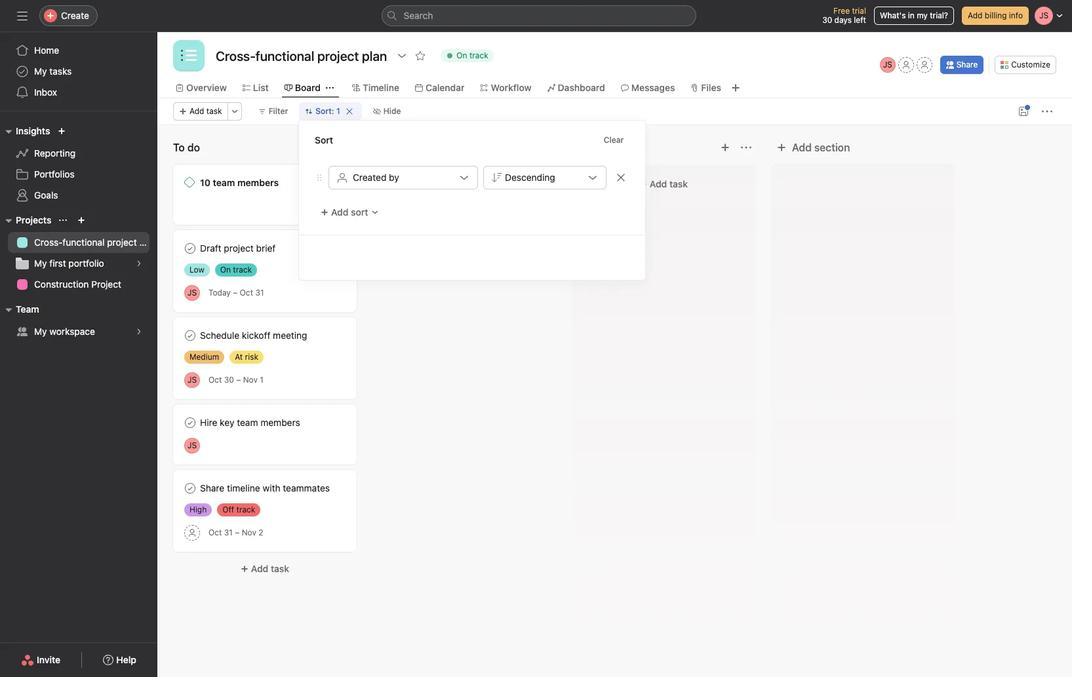 Task type: describe. For each thing, give the bounding box(es) containing it.
help button
[[95, 649, 145, 673]]

portfolio
[[69, 258, 104, 269]]

clear
[[604, 135, 624, 145]]

search list box
[[382, 5, 696, 26]]

free trial 30 days left
[[823, 6, 867, 25]]

calendar
[[426, 82, 465, 93]]

what's
[[881, 10, 906, 20]]

js down what's
[[884, 60, 893, 70]]

draft project brief
[[200, 243, 276, 254]]

workflow
[[491, 82, 532, 93]]

files
[[702, 82, 722, 93]]

insights button
[[0, 123, 50, 139]]

reporting link
[[8, 143, 150, 164]]

clear button
[[598, 131, 630, 150]]

10 team members
[[200, 177, 279, 188]]

0 horizontal spatial on track
[[220, 265, 252, 275]]

add billing info button
[[963, 7, 1029, 25]]

hire key team members
[[200, 417, 300, 428]]

0 vertical spatial task
[[207, 106, 222, 116]]

inbox
[[34, 87, 57, 98]]

1 inside sort: 1 "dropdown button"
[[337, 106, 340, 116]]

completed milestone image
[[184, 177, 195, 188]]

track for brief
[[233, 265, 252, 275]]

2 vertical spatial add task button
[[173, 558, 357, 581]]

completed checkbox for hire key team members
[[182, 415, 198, 431]]

sort: 1 button
[[299, 102, 362, 121]]

0 horizontal spatial project
[[107, 237, 137, 248]]

0 horizontal spatial on
[[220, 265, 231, 275]]

inbox link
[[8, 82, 150, 103]]

oct 30 – nov 1
[[209, 375, 264, 385]]

brief
[[256, 243, 276, 254]]

section
[[815, 142, 851, 154]]

messages link
[[621, 81, 675, 95]]

members for hire key team members
[[261, 417, 300, 428]]

my first portfolio link
[[8, 253, 150, 274]]

home
[[34, 45, 59, 56]]

timeline
[[227, 483, 260, 494]]

at
[[235, 352, 243, 362]]

portfolios
[[34, 169, 75, 180]]

0 horizontal spatial 31
[[224, 528, 233, 538]]

goals link
[[8, 185, 150, 206]]

construction project
[[34, 279, 121, 290]]

see details, my workspace image
[[135, 328, 143, 336]]

on track button
[[435, 47, 500, 65]]

create
[[61, 10, 89, 21]]

track for with
[[237, 505, 255, 515]]

descending button
[[484, 166, 607, 190]]

timeline link
[[352, 81, 400, 95]]

workflow link
[[481, 81, 532, 95]]

1 horizontal spatial more actions image
[[1043, 106, 1053, 117]]

add to starred image
[[416, 51, 426, 61]]

1 vertical spatial add task button
[[580, 173, 748, 196]]

share button
[[941, 56, 984, 74]]

track inside popup button
[[470, 51, 489, 60]]

share for share timeline with teammates
[[200, 483, 225, 494]]

0 vertical spatial –
[[233, 288, 238, 298]]

add sort button
[[312, 201, 388, 224]]

draft
[[200, 243, 222, 254]]

cross-
[[34, 237, 63, 248]]

my
[[917, 10, 928, 20]]

completed image for schedule kickoff meeting
[[182, 328, 198, 344]]

nov for kickoff
[[243, 375, 258, 385]]

members for hire first 5 members
[[447, 177, 486, 188]]

plan
[[139, 237, 157, 248]]

show options image
[[397, 51, 408, 61]]

my for my workspace
[[34, 326, 47, 337]]

what's in my trial? button
[[875, 7, 955, 25]]

completed checkbox for hire first 5 members
[[382, 175, 398, 191]]

add for top add task button
[[190, 106, 204, 116]]

my tasks
[[34, 66, 72, 77]]

js button down the medium
[[184, 372, 200, 388]]

js button down low
[[184, 285, 200, 301]]

teams element
[[0, 298, 157, 345]]

js button down hire key team members
[[184, 438, 200, 454]]

new image
[[58, 127, 66, 135]]

by
[[389, 172, 399, 183]]

list link
[[243, 81, 269, 95]]

hide
[[384, 106, 401, 116]]

descending
[[505, 172, 556, 183]]

off track
[[223, 505, 255, 515]]

project
[[91, 279, 121, 290]]

customize button
[[996, 56, 1057, 74]]

at risk
[[235, 352, 258, 362]]

2
[[259, 528, 263, 538]]

add task image for present
[[720, 142, 731, 153]]

meeting
[[273, 330, 307, 341]]

add sort
[[331, 207, 368, 218]]

0 horizontal spatial 1
[[260, 375, 264, 385]]

my first portfolio
[[34, 258, 104, 269]]

low
[[190, 265, 205, 275]]

Completed milestone checkbox
[[184, 177, 195, 188]]

add task image for to do
[[322, 142, 332, 153]]

add for add sort dropdown button
[[331, 207, 349, 218]]

first for hire
[[419, 177, 436, 188]]

share timeline with teammates
[[200, 483, 330, 494]]

cross-functional project plan
[[34, 237, 157, 248]]

0 vertical spatial add task button
[[173, 102, 228, 121]]

today
[[209, 288, 231, 298]]

5
[[438, 177, 444, 188]]

help
[[116, 655, 136, 666]]

timeline
[[363, 82, 400, 93]]

1 horizontal spatial task
[[271, 564, 289, 575]]

construction project link
[[8, 274, 150, 295]]

add for the bottommost add task button
[[251, 564, 269, 575]]

schedule
[[200, 330, 240, 341]]

members right 10
[[238, 177, 279, 188]]

– for kickoff
[[236, 375, 241, 385]]

0 horizontal spatial more actions image
[[231, 108, 239, 115]]

completed image for share timeline with teammates
[[182, 481, 198, 497]]

1 vertical spatial team
[[237, 417, 258, 428]]

add task for top add task button
[[190, 106, 222, 116]]

nov for timeline
[[242, 528, 257, 538]]

invite
[[37, 655, 60, 666]]

js button down what's
[[880, 57, 896, 73]]

billing
[[985, 10, 1008, 20]]

js up high
[[188, 441, 197, 451]]

board
[[295, 82, 321, 93]]

construction
[[34, 279, 89, 290]]

add for add section button
[[793, 142, 812, 154]]

first for my
[[49, 258, 66, 269]]

insights
[[16, 125, 50, 136]]

key
[[220, 417, 235, 428]]

my for my tasks
[[34, 66, 47, 77]]

to do
[[173, 142, 200, 154]]

js down low
[[188, 288, 197, 298]]

hire for hire key team members
[[200, 417, 217, 428]]



Task type: vqa. For each thing, say whether or not it's contained in the screenshot.
the left to
no



Task type: locate. For each thing, give the bounding box(es) containing it.
my tasks link
[[8, 61, 150, 82]]

1 vertical spatial –
[[236, 375, 241, 385]]

0 vertical spatial share
[[957, 60, 978, 70]]

0 vertical spatial oct
[[240, 288, 253, 298]]

completed checkbox for draft project brief
[[182, 241, 198, 257]]

project left "brief"
[[224, 243, 254, 254]]

add left section
[[793, 142, 812, 154]]

on track inside popup button
[[457, 51, 489, 60]]

risk
[[245, 352, 258, 362]]

1 vertical spatial 1
[[260, 375, 264, 385]]

my workspace
[[34, 326, 95, 337]]

invite button
[[12, 649, 69, 673]]

my left tasks
[[34, 66, 47, 77]]

oct left the 2
[[209, 528, 222, 538]]

1 my from the top
[[34, 66, 47, 77]]

add for middle add task button
[[650, 178, 668, 190]]

– right today
[[233, 288, 238, 298]]

add right remove image
[[650, 178, 668, 190]]

project
[[107, 237, 137, 248], [224, 243, 254, 254]]

first inside 'projects' element
[[49, 258, 66, 269]]

tasks
[[49, 66, 72, 77]]

0 vertical spatial first
[[419, 177, 436, 188]]

list
[[253, 82, 269, 93]]

goals
[[34, 190, 58, 201]]

with
[[263, 483, 281, 494]]

0 vertical spatial my
[[34, 66, 47, 77]]

kickoff
[[242, 330, 271, 341]]

0 vertical spatial 30
[[823, 15, 833, 25]]

1 horizontal spatial add task image
[[720, 142, 731, 153]]

oct
[[240, 288, 253, 298], [209, 375, 222, 385], [209, 528, 222, 538]]

30 inside 'free trial 30 days left'
[[823, 15, 833, 25]]

0 vertical spatial 31
[[255, 288, 264, 298]]

first left 5
[[419, 177, 436, 188]]

filter button
[[252, 102, 294, 121]]

oct for schedule
[[209, 375, 222, 385]]

add left sort
[[331, 207, 349, 218]]

1 horizontal spatial 31
[[255, 288, 264, 298]]

1 vertical spatial my
[[34, 258, 47, 269]]

1 vertical spatial hire
[[200, 417, 217, 428]]

task
[[207, 106, 222, 116], [670, 178, 688, 190], [271, 564, 289, 575]]

left
[[855, 15, 867, 25]]

on inside popup button
[[457, 51, 468, 60]]

search button
[[382, 5, 696, 26]]

present
[[572, 142, 610, 154]]

1 vertical spatial completed checkbox
[[182, 328, 198, 344]]

team right 10
[[213, 177, 235, 188]]

2 vertical spatial my
[[34, 326, 47, 337]]

on
[[457, 51, 468, 60], [220, 265, 231, 275]]

0 horizontal spatial 30
[[224, 375, 234, 385]]

sort:
[[316, 106, 334, 116]]

2 completed checkbox from the top
[[182, 481, 198, 497]]

1 completed image from the top
[[182, 328, 198, 344]]

messages
[[632, 82, 675, 93]]

on up today
[[220, 265, 231, 275]]

completed image for hire first 5 members
[[382, 175, 398, 191]]

2 vertical spatial –
[[235, 528, 240, 538]]

list image
[[181, 48, 197, 64]]

completed checkbox for share timeline with teammates
[[182, 481, 198, 497]]

free
[[834, 6, 850, 16]]

search
[[404, 10, 433, 21]]

today – oct 31
[[209, 288, 264, 298]]

0 vertical spatial nov
[[243, 375, 258, 385]]

oct 31 – nov 2
[[209, 528, 263, 538]]

reporting
[[34, 148, 76, 159]]

completed checkbox left draft
[[182, 241, 198, 257]]

project left plan
[[107, 237, 137, 248]]

0 horizontal spatial share
[[200, 483, 225, 494]]

nov left the 2
[[242, 528, 257, 538]]

hire left key in the bottom of the page
[[200, 417, 217, 428]]

clear image
[[346, 108, 353, 115]]

1 vertical spatial add task
[[650, 178, 688, 190]]

more actions image right save options 'icon'
[[1043, 106, 1053, 117]]

first up construction
[[49, 258, 66, 269]]

high
[[190, 505, 207, 515]]

medium
[[190, 352, 219, 362]]

sort
[[315, 135, 333, 146]]

0 vertical spatial add task
[[190, 106, 222, 116]]

1 vertical spatial track
[[233, 265, 252, 275]]

on up calendar
[[457, 51, 468, 60]]

in
[[909, 10, 915, 20]]

my down team
[[34, 326, 47, 337]]

add task image down sort: 1 "dropdown button"
[[322, 142, 332, 153]]

filter
[[269, 106, 288, 116]]

share up high
[[200, 483, 225, 494]]

team
[[16, 304, 39, 315]]

track right off on the left of page
[[237, 505, 255, 515]]

1 vertical spatial share
[[200, 483, 225, 494]]

0 vertical spatial team
[[213, 177, 235, 188]]

0 vertical spatial on track
[[457, 51, 489, 60]]

cross-functional project plan link
[[8, 232, 157, 253]]

1 vertical spatial 30
[[224, 375, 234, 385]]

1 vertical spatial completed image
[[182, 481, 198, 497]]

2 horizontal spatial add task
[[650, 178, 688, 190]]

my inside 'projects' element
[[34, 258, 47, 269]]

show options, current sort, top image
[[59, 217, 67, 224]]

1 vertical spatial on track
[[220, 265, 252, 275]]

completed image
[[382, 175, 398, 191], [182, 241, 198, 257], [182, 415, 198, 431]]

add section button
[[772, 136, 856, 159]]

insights element
[[0, 119, 157, 209]]

1 vertical spatial completed image
[[182, 241, 198, 257]]

add task image
[[322, 142, 332, 153], [720, 142, 731, 153]]

1 vertical spatial 31
[[224, 528, 233, 538]]

team right key in the bottom of the page
[[237, 417, 258, 428]]

1 vertical spatial nov
[[242, 528, 257, 538]]

track up workflow link
[[470, 51, 489, 60]]

trial?
[[931, 10, 949, 20]]

remove image
[[616, 173, 627, 183]]

dialog
[[299, 121, 646, 280]]

create button
[[39, 5, 98, 26]]

oct down the medium
[[209, 375, 222, 385]]

save options image
[[1019, 106, 1029, 117]]

add down the 2
[[251, 564, 269, 575]]

my workspace link
[[8, 322, 150, 343]]

track down draft project brief
[[233, 265, 252, 275]]

2 horizontal spatial task
[[670, 178, 688, 190]]

add task down 'overview'
[[190, 106, 222, 116]]

Completed checkbox
[[182, 241, 198, 257], [182, 481, 198, 497]]

1 horizontal spatial on
[[457, 51, 468, 60]]

my down cross-
[[34, 258, 47, 269]]

hire right by
[[400, 177, 417, 188]]

share down add billing info button
[[957, 60, 978, 70]]

1 up hire key team members
[[260, 375, 264, 385]]

1 horizontal spatial 1
[[337, 106, 340, 116]]

2 vertical spatial oct
[[209, 528, 222, 538]]

add left billing
[[968, 10, 983, 20]]

dashboard
[[558, 82, 605, 93]]

1 vertical spatial on
[[220, 265, 231, 275]]

1 horizontal spatial on track
[[457, 51, 489, 60]]

Completed checkbox
[[382, 175, 398, 191], [182, 328, 198, 344], [182, 415, 198, 431]]

calendar link
[[415, 81, 465, 95]]

more section actions image
[[741, 142, 752, 153]]

projects element
[[0, 209, 157, 298]]

2 my from the top
[[34, 258, 47, 269]]

projects
[[16, 215, 51, 226]]

my
[[34, 66, 47, 77], [34, 258, 47, 269], [34, 326, 47, 337]]

1 horizontal spatial project
[[224, 243, 254, 254]]

on track up calendar
[[457, 51, 489, 60]]

share for share
[[957, 60, 978, 70]]

1 vertical spatial task
[[670, 178, 688, 190]]

add task for the bottommost add task button
[[251, 564, 289, 575]]

1 horizontal spatial share
[[957, 60, 978, 70]]

1 add task image from the left
[[322, 142, 332, 153]]

add task image left more section actions icon
[[720, 142, 731, 153]]

hire
[[400, 177, 417, 188], [200, 417, 217, 428]]

portfolios link
[[8, 164, 150, 185]]

add tab image
[[731, 83, 741, 93]]

completed checkbox for schedule kickoff meeting
[[182, 328, 198, 344]]

–
[[233, 288, 238, 298], [236, 375, 241, 385], [235, 528, 240, 538]]

tab actions image
[[326, 84, 334, 92]]

nov down risk at left
[[243, 375, 258, 385]]

board link
[[285, 81, 321, 95]]

0 horizontal spatial add task
[[190, 106, 222, 116]]

2 add task image from the left
[[720, 142, 731, 153]]

nov
[[243, 375, 258, 385], [242, 528, 257, 538]]

sort
[[351, 207, 368, 218]]

created by
[[353, 172, 399, 183]]

dialog containing sort
[[299, 121, 646, 280]]

hire for hire first 5 members
[[400, 177, 417, 188]]

hide sidebar image
[[17, 10, 28, 21]]

teammates
[[283, 483, 330, 494]]

0 vertical spatial completed checkbox
[[182, 241, 198, 257]]

add billing info
[[968, 10, 1024, 20]]

– down off track
[[235, 528, 240, 538]]

what's in my trial?
[[881, 10, 949, 20]]

completed image for draft project brief
[[182, 241, 198, 257]]

share inside button
[[957, 60, 978, 70]]

members right 5
[[447, 177, 486, 188]]

2 vertical spatial track
[[237, 505, 255, 515]]

2 vertical spatial task
[[271, 564, 289, 575]]

members
[[238, 177, 279, 188], [447, 177, 486, 188], [261, 417, 300, 428]]

0 horizontal spatial task
[[207, 106, 222, 116]]

days
[[835, 15, 852, 25]]

my for my first portfolio
[[34, 258, 47, 269]]

overview link
[[176, 81, 227, 95]]

add task for middle add task button
[[650, 178, 688, 190]]

add
[[968, 10, 983, 20], [190, 106, 204, 116], [793, 142, 812, 154], [650, 178, 668, 190], [331, 207, 349, 218], [251, 564, 269, 575]]

global element
[[0, 32, 157, 111]]

created
[[353, 172, 387, 183]]

31
[[255, 288, 264, 298], [224, 528, 233, 538]]

completed image for hire key team members
[[182, 415, 198, 431]]

0 vertical spatial 1
[[337, 106, 340, 116]]

more actions image
[[1043, 106, 1053, 117], [231, 108, 239, 115]]

members right key in the bottom of the page
[[261, 417, 300, 428]]

1 vertical spatial first
[[49, 258, 66, 269]]

– down the at
[[236, 375, 241, 385]]

None text field
[[213, 44, 391, 68]]

add down the overview 'link'
[[190, 106, 204, 116]]

2 vertical spatial completed image
[[182, 415, 198, 431]]

my inside teams element
[[34, 326, 47, 337]]

0 vertical spatial completed image
[[382, 175, 398, 191]]

1 horizontal spatial add task
[[251, 564, 289, 575]]

31 right today
[[255, 288, 264, 298]]

overview
[[186, 82, 227, 93]]

sort: 1
[[316, 106, 340, 116]]

3 my from the top
[[34, 326, 47, 337]]

2 completed image from the top
[[182, 481, 198, 497]]

oct right today
[[240, 288, 253, 298]]

30
[[823, 15, 833, 25], [224, 375, 234, 385]]

1 completed checkbox from the top
[[182, 241, 198, 257]]

new project or portfolio image
[[78, 217, 86, 224]]

1 left clear icon
[[337, 106, 340, 116]]

dashboard link
[[548, 81, 605, 95]]

2 vertical spatial add task
[[251, 564, 289, 575]]

home link
[[8, 40, 150, 61]]

1 vertical spatial oct
[[209, 375, 222, 385]]

1 horizontal spatial team
[[237, 417, 258, 428]]

js down the medium
[[188, 375, 197, 385]]

0 vertical spatial completed checkbox
[[382, 175, 398, 191]]

0 vertical spatial hire
[[400, 177, 417, 188]]

2 vertical spatial completed checkbox
[[182, 415, 198, 431]]

completed image up high
[[182, 481, 198, 497]]

completed image up the medium
[[182, 328, 198, 344]]

– for timeline
[[235, 528, 240, 538]]

0 vertical spatial on
[[457, 51, 468, 60]]

1 horizontal spatial hire
[[400, 177, 417, 188]]

completed image
[[182, 328, 198, 344], [182, 481, 198, 497]]

0 vertical spatial completed image
[[182, 328, 198, 344]]

31 down off on the left of page
[[224, 528, 233, 538]]

0 horizontal spatial hire
[[200, 417, 217, 428]]

1 horizontal spatial 30
[[823, 15, 833, 25]]

completed checkbox up high
[[182, 481, 198, 497]]

see details, my first portfolio image
[[135, 260, 143, 268]]

team
[[213, 177, 235, 188], [237, 417, 258, 428]]

add inside dropdown button
[[331, 207, 349, 218]]

0 vertical spatial track
[[470, 51, 489, 60]]

my inside global element
[[34, 66, 47, 77]]

0 horizontal spatial first
[[49, 258, 66, 269]]

0 horizontal spatial team
[[213, 177, 235, 188]]

created by button
[[329, 166, 478, 190]]

track
[[470, 51, 489, 60], [233, 265, 252, 275], [237, 505, 255, 515]]

10
[[200, 177, 211, 188]]

on track down draft project brief
[[220, 265, 252, 275]]

add task down the 2
[[251, 564, 289, 575]]

1 horizontal spatial first
[[419, 177, 436, 188]]

1 vertical spatial completed checkbox
[[182, 481, 198, 497]]

0 horizontal spatial add task image
[[322, 142, 332, 153]]

oct for share
[[209, 528, 222, 538]]

more actions image left filter dropdown button
[[231, 108, 239, 115]]

add task right remove image
[[650, 178, 688, 190]]



